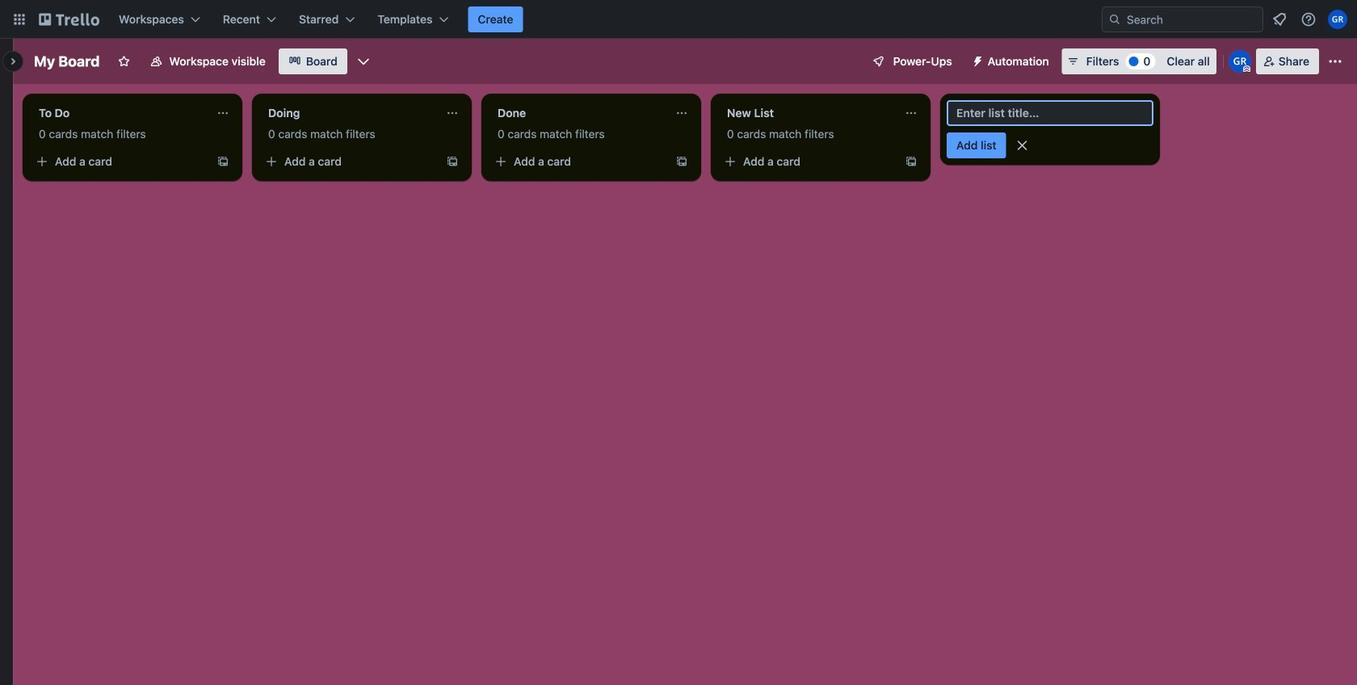 Task type: locate. For each thing, give the bounding box(es) containing it.
create from template… image
[[217, 155, 230, 168], [676, 155, 689, 168], [905, 155, 918, 168]]

0 horizontal spatial create from template… image
[[217, 155, 230, 168]]

2 create from template… image from the left
[[676, 155, 689, 168]]

1 create from template… image from the left
[[217, 155, 230, 168]]

1 horizontal spatial create from template… image
[[676, 155, 689, 168]]

Enter list title… text field
[[947, 100, 1154, 126]]

2 horizontal spatial create from template… image
[[905, 155, 918, 168]]

show menu image
[[1328, 53, 1344, 70]]

None text field
[[259, 100, 440, 126], [488, 100, 669, 126], [259, 100, 440, 126], [488, 100, 669, 126]]

greg robinson (gregrobinson96) image
[[1229, 50, 1252, 73]]

customize views image
[[356, 53, 372, 70]]

None text field
[[29, 100, 210, 126], [718, 100, 899, 126], [29, 100, 210, 126], [718, 100, 899, 126]]

cancel list editing image
[[1015, 137, 1031, 154]]

sm image
[[966, 48, 988, 71]]



Task type: vqa. For each thing, say whether or not it's contained in the screenshot.
the Search FIELD
yes



Task type: describe. For each thing, give the bounding box(es) containing it.
search image
[[1109, 13, 1122, 26]]

open information menu image
[[1301, 11, 1317, 27]]

this member is an admin of this board. image
[[1244, 65, 1251, 73]]

3 create from template… image from the left
[[905, 155, 918, 168]]

Board name text field
[[26, 48, 108, 74]]

create from template… image
[[446, 155, 459, 168]]

back to home image
[[39, 6, 99, 32]]

Search field
[[1122, 8, 1263, 31]]

0 notifications image
[[1271, 10, 1290, 29]]

star or unstar board image
[[118, 55, 130, 68]]

primary element
[[0, 0, 1358, 39]]

greg robinson (gregrobinson96) image
[[1329, 10, 1348, 29]]



